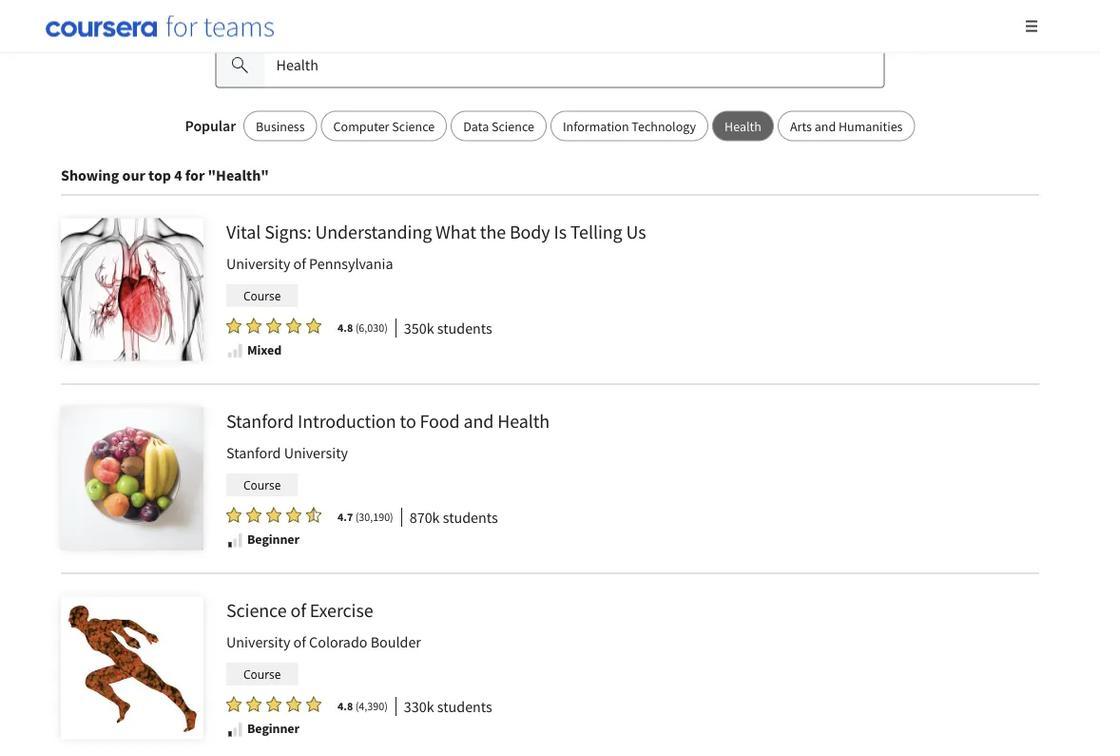 Task type: locate. For each thing, give the bounding box(es) containing it.
stanford for stanford university
[[226, 444, 281, 463]]

1 vertical spatial beginner
[[247, 721, 300, 738]]

filled star image
[[246, 318, 262, 335], [286, 318, 302, 335], [226, 507, 242, 524], [266, 507, 282, 524], [286, 507, 302, 524], [226, 696, 242, 713], [266, 696, 282, 713]]

Data Science button
[[451, 111, 547, 142]]

and
[[815, 118, 836, 135], [464, 410, 494, 433]]

course up beginner level icon
[[244, 667, 281, 683]]

business
[[256, 118, 305, 135]]

of for colorado
[[293, 634, 306, 653]]

filled star image
[[226, 318, 242, 335], [266, 318, 282, 335], [306, 318, 321, 335], [246, 507, 262, 524], [246, 696, 262, 713], [286, 696, 302, 713], [306, 696, 321, 713]]

0 vertical spatial 4.8
[[338, 321, 353, 336]]

and right food
[[464, 410, 494, 433]]

stanford up beginner level image
[[226, 444, 281, 463]]

science right computer
[[392, 118, 435, 135]]

0 vertical spatial course
[[244, 288, 281, 304]]

870k students
[[410, 508, 498, 528]]

technology
[[632, 118, 696, 135]]

0 horizontal spatial and
[[464, 410, 494, 433]]

data
[[463, 118, 489, 135]]

students for what
[[437, 319, 493, 338]]

beginner level image
[[226, 532, 244, 549]]

4.8 left "(4,390)"
[[338, 700, 353, 714]]

1 horizontal spatial health
[[725, 118, 762, 135]]

course down stanford university
[[244, 478, 281, 493]]

beginner right beginner level icon
[[247, 721, 300, 738]]

of down science of exercise
[[293, 634, 306, 653]]

3 course from the top
[[244, 667, 281, 683]]

students for food
[[443, 508, 498, 528]]

science of exercise
[[226, 599, 373, 623]]

stanford introduction to food and health
[[226, 410, 550, 433]]

is
[[554, 220, 567, 244]]

Arts and Humanities button
[[778, 111, 915, 142]]

2 vertical spatial university
[[226, 634, 290, 653]]

1 vertical spatial of
[[290, 599, 306, 623]]

university for of
[[226, 634, 290, 653]]

1 horizontal spatial and
[[815, 118, 836, 135]]

and inside button
[[815, 118, 836, 135]]

4.8 (6,030)
[[338, 321, 388, 336]]

exercise
[[310, 599, 373, 623]]

body
[[510, 220, 550, 244]]

students right 350k
[[437, 319, 493, 338]]

health
[[725, 118, 762, 135], [498, 410, 550, 433]]

1 vertical spatial and
[[464, 410, 494, 433]]

health left the arts
[[725, 118, 762, 135]]

university down the introduction
[[284, 444, 348, 463]]

350k students
[[404, 319, 493, 338]]

2 4.8 from the top
[[338, 700, 353, 714]]

university down science of exercise
[[226, 634, 290, 653]]

stanford up stanford university
[[226, 410, 294, 433]]

course
[[244, 288, 281, 304], [244, 478, 281, 493], [244, 667, 281, 683]]

1 vertical spatial stanford
[[226, 444, 281, 463]]

2 vertical spatial course
[[244, 667, 281, 683]]

health inside "button"
[[725, 118, 762, 135]]

beginner
[[247, 531, 300, 548], [247, 721, 300, 738]]

2 horizontal spatial science
[[492, 118, 534, 135]]

Computer Science button
[[321, 111, 447, 142]]

of for pennsylvania
[[293, 255, 306, 274]]

0 vertical spatial and
[[815, 118, 836, 135]]

students right 330k
[[437, 698, 493, 717]]

course for stanford
[[244, 478, 281, 493]]

2 course from the top
[[244, 478, 281, 493]]

course up mixed
[[244, 288, 281, 304]]

Search query text field
[[265, 43, 885, 89]]

(4,390)
[[355, 700, 388, 714]]

vital
[[226, 220, 261, 244]]

university of colorado boulder
[[226, 634, 421, 653]]

science
[[392, 118, 435, 135], [492, 118, 534, 135], [226, 599, 287, 623]]

2 vertical spatial of
[[293, 634, 306, 653]]

beginner for stanford
[[247, 531, 300, 548]]

1 vertical spatial course
[[244, 478, 281, 493]]

Information Technology button
[[551, 111, 709, 142]]

computer
[[333, 118, 389, 135]]

0 vertical spatial of
[[293, 255, 306, 274]]

2 stanford from the top
[[226, 444, 281, 463]]

arts and humanities
[[790, 118, 903, 135]]

0 vertical spatial beginner
[[247, 531, 300, 548]]

showing
[[61, 167, 119, 186]]

1 vertical spatial students
[[443, 508, 498, 528]]

0 vertical spatial stanford
[[226, 410, 294, 433]]

university down vital
[[226, 255, 290, 274]]

1 vertical spatial 4.8
[[338, 700, 353, 714]]

boulder
[[371, 634, 421, 653]]

1 4.8 from the top
[[338, 321, 353, 336]]

Health button
[[713, 111, 774, 142]]

beginner right beginner level image
[[247, 531, 300, 548]]

university
[[226, 255, 290, 274], [284, 444, 348, 463], [226, 634, 290, 653]]

students
[[437, 319, 493, 338], [443, 508, 498, 528], [437, 698, 493, 717]]

mixed
[[247, 342, 282, 359]]

0 vertical spatial students
[[437, 319, 493, 338]]

4.8
[[338, 321, 353, 336], [338, 700, 353, 714]]

4
[[174, 167, 182, 186]]

of
[[293, 255, 306, 274], [290, 599, 306, 623], [293, 634, 306, 653]]

science for computer science
[[392, 118, 435, 135]]

2 beginner from the top
[[247, 721, 300, 738]]

0 vertical spatial health
[[725, 118, 762, 135]]

stanford
[[226, 410, 294, 433], [226, 444, 281, 463]]

humanities
[[839, 118, 903, 135]]

1 vertical spatial health
[[498, 410, 550, 433]]

health right food
[[498, 410, 550, 433]]

1 course from the top
[[244, 288, 281, 304]]

what
[[436, 220, 476, 244]]

1 beginner from the top
[[247, 531, 300, 548]]

of down signs:
[[293, 255, 306, 274]]

us
[[626, 220, 646, 244]]

1 stanford from the top
[[226, 410, 294, 433]]

1 vertical spatial university
[[284, 444, 348, 463]]

science right data
[[492, 118, 534, 135]]

(30,190)
[[355, 510, 394, 525]]

science down beginner level image
[[226, 599, 287, 623]]

vital signs: understanding what the body is telling us by university of pennsylvania image
[[61, 219, 204, 362]]

and right the arts
[[815, 118, 836, 135]]

1 horizontal spatial science
[[392, 118, 435, 135]]

course for science
[[244, 667, 281, 683]]

stanford university
[[226, 444, 348, 463]]

to
[[400, 410, 416, 433]]

350k
[[404, 319, 434, 338]]

students right 870k
[[443, 508, 498, 528]]

4.8 left (6,030)
[[338, 321, 353, 336]]

computer science
[[333, 118, 435, 135]]

of up university of colorado boulder
[[290, 599, 306, 623]]

0 vertical spatial university
[[226, 255, 290, 274]]

information technology
[[563, 118, 696, 135]]

arts
[[790, 118, 812, 135]]

popular
[[185, 117, 236, 136]]



Task type: describe. For each thing, give the bounding box(es) containing it.
food
[[420, 410, 460, 433]]

0 horizontal spatial health
[[498, 410, 550, 433]]

Business button
[[244, 111, 317, 142]]

top
[[148, 167, 171, 186]]

of for exercise
[[290, 599, 306, 623]]

"health"
[[208, 167, 269, 186]]

half filled star image
[[306, 507, 321, 524]]

4.8 for exercise
[[338, 700, 353, 714]]

4.7 (30,190)
[[338, 510, 394, 525]]

0 horizontal spatial science
[[226, 599, 287, 623]]

330k
[[404, 698, 434, 717]]

4.8 for understanding
[[338, 321, 353, 336]]

science for data science
[[492, 118, 534, 135]]

course for vital
[[244, 288, 281, 304]]

data science
[[463, 118, 534, 135]]

for
[[185, 167, 205, 186]]

science of exercise by university of colorado boulder image
[[61, 597, 204, 740]]

beginner level image
[[226, 721, 244, 738]]

showing our top 4 for "health"
[[61, 167, 269, 186]]

the
[[480, 220, 506, 244]]

4.7
[[338, 510, 353, 525]]

understanding
[[315, 220, 432, 244]]

(6,030)
[[355, 321, 388, 336]]

telling
[[571, 220, 623, 244]]

signs:
[[265, 220, 312, 244]]

our
[[122, 167, 145, 186]]

introduction
[[298, 410, 396, 433]]

stanford for stanford introduction to food and health
[[226, 410, 294, 433]]

330k students
[[404, 698, 493, 717]]

vital signs: understanding what the body is telling us
[[226, 220, 646, 244]]

4.8 (4,390)
[[338, 700, 388, 714]]

stanford introduction to food and health by stanford university image
[[61, 408, 204, 551]]

mixed level image
[[226, 343, 244, 360]]

university for signs:
[[226, 255, 290, 274]]

information
[[563, 118, 629, 135]]

beginner for science
[[247, 721, 300, 738]]

colorado
[[309, 634, 368, 653]]

pennsylvania
[[309, 255, 393, 274]]

870k
[[410, 508, 440, 528]]

coursera for teams image
[[46, 15, 274, 37]]

university of pennsylvania
[[226, 255, 393, 274]]

popular option group
[[244, 111, 915, 142]]

2 vertical spatial students
[[437, 698, 493, 717]]



Task type: vqa. For each thing, say whether or not it's contained in the screenshot.
topmost 4.8
yes



